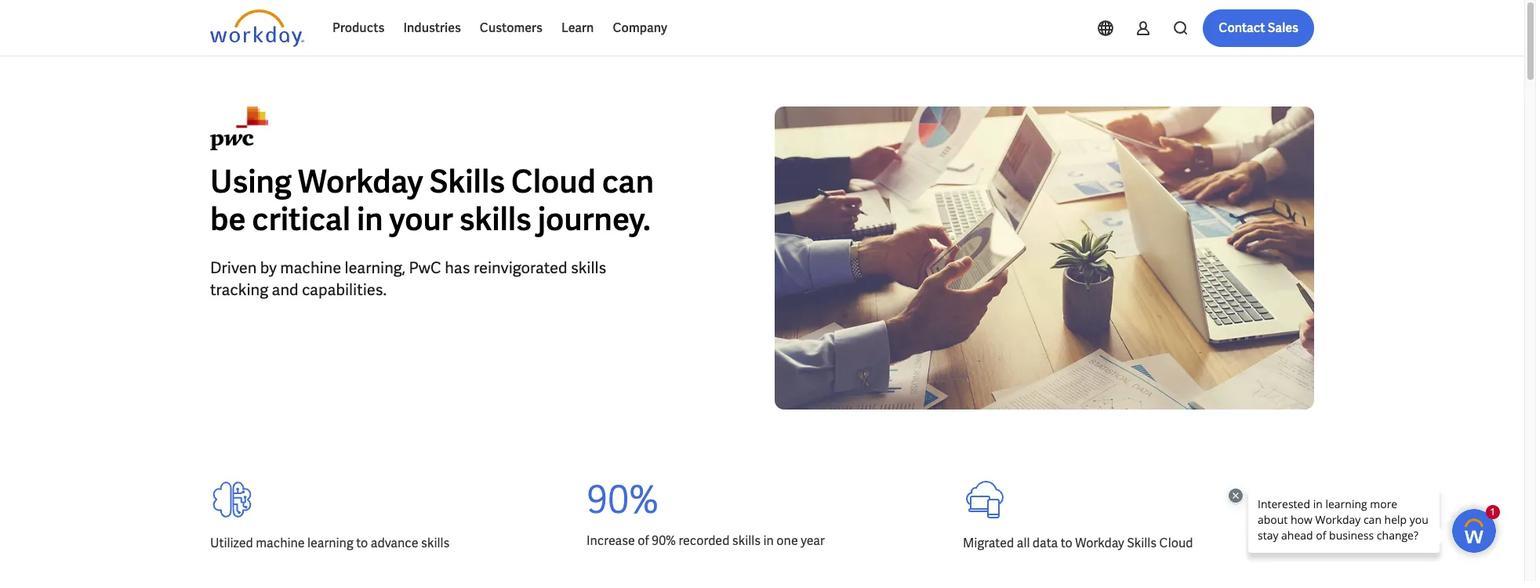 Task type: locate. For each thing, give the bounding box(es) containing it.
0 horizontal spatial workday
[[298, 162, 423, 202]]

skills down journey.
[[571, 258, 606, 278]]

0 horizontal spatial in
[[357, 199, 383, 240]]

sales
[[1268, 20, 1299, 36]]

products
[[333, 20, 385, 36]]

capabilities.
[[302, 280, 387, 300]]

0 vertical spatial 90%
[[587, 476, 659, 525]]

90% up increase
[[587, 476, 659, 525]]

customers
[[480, 20, 543, 36]]

company button
[[603, 9, 677, 47]]

skills up reinvigorated
[[459, 199, 532, 240]]

customers button
[[470, 9, 552, 47]]

0 horizontal spatial cloud
[[511, 162, 596, 202]]

increase
[[587, 533, 635, 550]]

skills inside using workday skills cloud can be critical in your skills journey.
[[459, 199, 532, 240]]

in left one in the bottom of the page
[[764, 533, 774, 550]]

skills inside "driven by machine learning, pwc has reinvigorated skills tracking and capabilities."
[[571, 258, 606, 278]]

utilized machine learning to advance skills
[[210, 536, 450, 552]]

products button
[[323, 9, 394, 47]]

1 to from the left
[[356, 536, 368, 552]]

1 horizontal spatial workday
[[1075, 536, 1124, 552]]

2 to from the left
[[1061, 536, 1073, 552]]

1 vertical spatial in
[[764, 533, 774, 550]]

skills left one in the bottom of the page
[[732, 533, 761, 550]]

0 vertical spatial machine
[[280, 258, 341, 278]]

0 vertical spatial in
[[357, 199, 383, 240]]

0 horizontal spatial to
[[356, 536, 368, 552]]

to right data at the right of the page
[[1061, 536, 1073, 552]]

0 vertical spatial workday
[[298, 162, 423, 202]]

1 vertical spatial machine
[[256, 536, 305, 552]]

1 horizontal spatial cloud
[[1160, 536, 1193, 552]]

company
[[613, 20, 667, 36]]

of
[[638, 533, 649, 550]]

1 horizontal spatial skills
[[1127, 536, 1157, 552]]

cloud inside using workday skills cloud can be critical in your skills journey.
[[511, 162, 596, 202]]

contact sales link
[[1203, 9, 1314, 47]]

90% right of
[[652, 533, 676, 550]]

skills
[[429, 162, 505, 202], [1127, 536, 1157, 552]]

0 horizontal spatial skills
[[429, 162, 505, 202]]

in inside using workday skills cloud can be critical in your skills journey.
[[357, 199, 383, 240]]

0 vertical spatial skills
[[429, 162, 505, 202]]

your
[[389, 199, 453, 240]]

go to the homepage image
[[210, 9, 304, 47]]

learn
[[561, 20, 594, 36]]

pricewaterhousecoopers global licensing services corporation (pwc) image
[[210, 107, 268, 151]]

skills
[[459, 199, 532, 240], [571, 258, 606, 278], [732, 533, 761, 550], [421, 536, 450, 552]]

reinvigorated
[[474, 258, 568, 278]]

all
[[1017, 536, 1030, 552]]

in
[[357, 199, 383, 240], [764, 533, 774, 550]]

by
[[260, 258, 277, 278]]

machine inside "driven by machine learning, pwc has reinvigorated skills tracking and capabilities."
[[280, 258, 341, 278]]

cloud
[[511, 162, 596, 202], [1160, 536, 1193, 552]]

year
[[801, 533, 825, 550]]

skills inside using workday skills cloud can be critical in your skills journey.
[[429, 162, 505, 202]]

machine
[[280, 258, 341, 278], [256, 536, 305, 552]]

journey.
[[538, 199, 651, 240]]

90%
[[587, 476, 659, 525], [652, 533, 676, 550]]

learn button
[[552, 9, 603, 47]]

to
[[356, 536, 368, 552], [1061, 536, 1073, 552]]

to right learning
[[356, 536, 368, 552]]

advance
[[371, 536, 419, 552]]

in up learning,
[[357, 199, 383, 240]]

workday
[[298, 162, 423, 202], [1075, 536, 1124, 552]]

to for workday
[[1061, 536, 1073, 552]]

1 horizontal spatial to
[[1061, 536, 1073, 552]]

can
[[602, 162, 654, 202]]

to for advance
[[356, 536, 368, 552]]

tracking
[[210, 280, 268, 300]]

and
[[272, 280, 299, 300]]

machine right utilized
[[256, 536, 305, 552]]

0 vertical spatial cloud
[[511, 162, 596, 202]]

machine up and
[[280, 258, 341, 278]]



Task type: vqa. For each thing, say whether or not it's contained in the screenshot.
Company
yes



Task type: describe. For each thing, give the bounding box(es) containing it.
learning
[[308, 536, 354, 552]]

critical
[[252, 199, 351, 240]]

1 vertical spatial 90%
[[652, 533, 676, 550]]

workday inside using workday skills cloud can be critical in your skills journey.
[[298, 162, 423, 202]]

industries button
[[394, 9, 470, 47]]

migrated all data to workday skills cloud
[[963, 536, 1193, 552]]

1 horizontal spatial in
[[764, 533, 774, 550]]

using
[[210, 162, 292, 202]]

data
[[1033, 536, 1058, 552]]

increase of 90% recorded skills in one year
[[587, 533, 825, 550]]

1 vertical spatial cloud
[[1160, 536, 1193, 552]]

utilized
[[210, 536, 253, 552]]

1 vertical spatial workday
[[1075, 536, 1124, 552]]

driven
[[210, 258, 257, 278]]

recorded
[[679, 533, 730, 550]]

industries
[[403, 20, 461, 36]]

skills right advance
[[421, 536, 450, 552]]

migrated
[[963, 536, 1014, 552]]

be
[[210, 199, 246, 240]]

has
[[445, 258, 470, 278]]

driven by machine learning, pwc has reinvigorated skills tracking and capabilities.
[[210, 258, 606, 300]]

1 vertical spatial skills
[[1127, 536, 1157, 552]]

contact sales
[[1219, 20, 1299, 36]]

learning,
[[345, 258, 406, 278]]

using workday skills cloud can be critical in your skills journey.
[[210, 162, 654, 240]]

contact
[[1219, 20, 1265, 36]]

pwc
[[409, 258, 442, 278]]

one
[[777, 533, 798, 550]]



